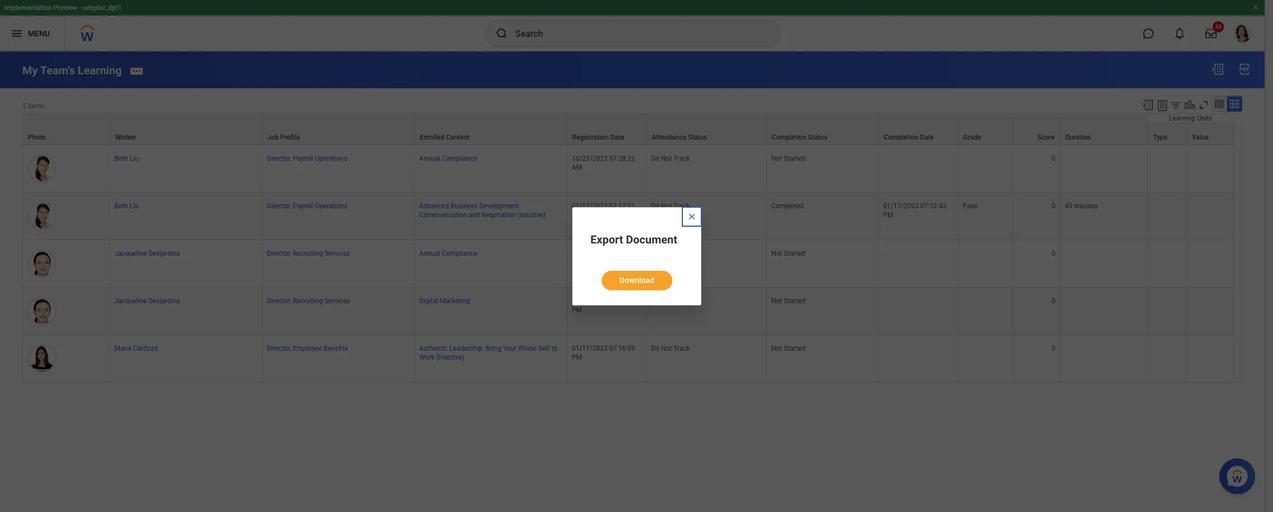 Task type: describe. For each thing, give the bounding box(es) containing it.
duration button
[[1061, 114, 1148, 145]]

and
[[469, 211, 480, 219]]

select to filter grid data image
[[1170, 99, 1183, 111]]

-
[[79, 4, 81, 12]]

director, recruiting services for annual compliance
[[267, 250, 350, 258]]

completion date button
[[879, 114, 958, 145]]

registration date button
[[568, 114, 647, 145]]

3 director, from the top
[[267, 250, 291, 258]]

jacqueline desjardins for digital
[[114, 297, 180, 305]]

director, for director, employee benefits link
[[267, 345, 291, 353]]

beth liu link for annual
[[114, 153, 139, 163]]

not started element for fifth row from the bottom
[[772, 153, 806, 163]]

0 for second row from the bottom
[[1052, 297, 1056, 305]]

view printable version (pdf) image
[[1238, 63, 1252, 76]]

director, recruiting services link for digital
[[267, 295, 350, 305]]

director, employee benefits link
[[267, 343, 348, 353]]

content
[[446, 134, 470, 141]]

digital marketing
[[420, 297, 470, 305]]

advanced business development: communication and negotiation (inactive)
[[420, 202, 546, 219]]

07:14:21
[[609, 297, 635, 305]]

0 for 3rd row from the bottom of the my team's learning main content
[[1052, 250, 1056, 258]]

jacqueline desjardins link for digital
[[114, 295, 180, 305]]

started for not started 'element' related to row containing maria cardoza
[[784, 345, 806, 353]]

1 employee's photo (jacqueline desjardins) image from the top
[[27, 249, 56, 278]]

am for director, recruiting services
[[572, 259, 582, 267]]

45 minutes
[[1065, 202, 1099, 210]]

operations for advanced business development: communication and negotiation (inactive)
[[315, 202, 348, 210]]

pm for 01/17/2023 07:14:21 pm
[[572, 306, 582, 314]]

5 row from the top
[[22, 240, 1235, 288]]

implementation preview -   adeptai_dpt1
[[4, 4, 122, 12]]

negotiation
[[481, 211, 516, 219]]

download
[[620, 276, 655, 285]]

desjardins for digital
[[149, 297, 180, 305]]

worker
[[115, 134, 136, 141]]

services for annual compliance
[[325, 250, 350, 258]]

my team's learning
[[22, 64, 122, 77]]

attendance status button
[[647, 114, 767, 145]]

operations for annual compliance
[[315, 155, 348, 163]]

type
[[1154, 134, 1168, 141]]

learning inside popup button
[[1170, 115, 1196, 122]]

01/17/2023 07:14:21 pm
[[572, 297, 637, 314]]

payroll for annual compliance
[[293, 155, 313, 163]]

fullscreen image
[[1198, 99, 1210, 111]]

01/17/2023 for 01/17/2023 07:12:42 pm
[[884, 202, 919, 210]]

4 row from the top
[[22, 193, 1235, 240]]

started for not started 'element' related to fifth row from the bottom
[[784, 155, 806, 163]]

payroll for advanced business development: communication and negotiation (inactive)
[[293, 202, 313, 210]]

annual compliance for director, recruiting services
[[420, 250, 477, 258]]

employee
[[293, 345, 322, 353]]

07:12:21
[[609, 202, 635, 210]]

my team's learning main content
[[0, 51, 1265, 394]]

implementation preview -   adeptai_dpt1 banner
[[0, 0, 1265, 51]]

10/23/2023 07:28:22 am for services
[[572, 250, 637, 267]]

to
[[552, 345, 558, 353]]

3 row from the top
[[22, 145, 1235, 193]]

do not track element for 10/23/2023 07:28:22 am
[[652, 153, 690, 163]]

07:16:59
[[609, 345, 635, 353]]

items
[[28, 102, 45, 110]]

maria cardoza
[[114, 345, 158, 353]]

do for 10/23/2023 07:28:22 am
[[652, 155, 660, 163]]

01/17/2023 for 01/17/2023 07:12:21 pm
[[572, 202, 608, 210]]

completion status
[[772, 134, 828, 141]]

export to excel image for view printable version (pdf) icon
[[1212, 63, 1225, 76]]

jacqueline desjardins for annual
[[114, 250, 180, 258]]

pm for 01/17/2023 07:12:21 pm
[[572, 211, 582, 219]]

leadership:
[[450, 345, 484, 353]]

type button
[[1148, 123, 1187, 145]]

track for 10/23/2023 07:28:22 am
[[674, 155, 690, 163]]

row containing maria cardoza
[[22, 336, 1235, 383]]

value
[[1192, 134, 1209, 141]]

director, payroll operations link for advanced
[[267, 200, 348, 210]]

table image
[[1214, 98, 1226, 109]]

value button
[[1187, 123, 1234, 145]]

annual for director, payroll operations
[[420, 155, 440, 163]]

started for not started 'element' for 3rd row from the bottom of the my team's learning main content
[[784, 250, 806, 258]]

annual compliance link for director, recruiting services
[[420, 248, 477, 258]]

do not track for 10/23/2023 07:28:22 am
[[652, 155, 690, 163]]

do for 01/17/2023 07:16:59 pm
[[652, 345, 660, 353]]

maria cardoza link
[[114, 343, 158, 353]]

score
[[1038, 134, 1055, 141]]

development:
[[480, 202, 520, 210]]

6 row from the top
[[22, 288, 1235, 336]]

beth liu for advanced
[[114, 202, 139, 210]]

jacqueline for annual compliance
[[114, 250, 147, 258]]

director, employee benefits
[[267, 345, 348, 353]]

started for not started 'element' for second row from the bottom
[[784, 297, 806, 305]]

export to excel image for export to worksheets icon at the top right
[[1142, 99, 1155, 111]]

advanced
[[420, 202, 449, 210]]

recruiting for digital marketing
[[293, 297, 323, 305]]

pass
[[963, 202, 978, 210]]

not started for not started 'element' related to row containing maria cardoza
[[772, 345, 806, 353]]

jacqueline for digital marketing
[[114, 297, 147, 305]]

annual for director, recruiting services
[[420, 250, 440, 258]]

completed element
[[772, 200, 804, 210]]

do not track for 01/17/2023 07:14:21 pm
[[652, 297, 690, 305]]

0 for row containing maria cardoza
[[1052, 345, 1056, 353]]

do not track element for 01/17/2023 07:14:21 pm
[[652, 295, 690, 305]]

export document
[[591, 233, 678, 246]]

whole
[[518, 345, 537, 353]]

services for digital marketing
[[325, 297, 350, 305]]

track for 01/17/2023 07:12:21 pm
[[674, 202, 690, 210]]

download button
[[602, 271, 673, 290]]

director, payroll operations for advanced business development: communication and negotiation (inactive)
[[267, 202, 348, 210]]

employee's photo (beth liu) image for row containing type
[[27, 202, 56, 231]]

completion status button
[[767, 114, 879, 145]]

close image
[[687, 212, 696, 221]]

10/23/2023 07:28:22 am for operations
[[572, 155, 637, 172]]

annual compliance link for director, payroll operations
[[420, 153, 477, 163]]

my
[[22, 64, 38, 77]]

do not track for 01/17/2023 07:16:59 pm
[[652, 345, 690, 353]]

row containing type
[[22, 123, 1235, 145]]

employee's photo (maria cardoza) image
[[27, 344, 56, 374]]

job profile button
[[263, 114, 414, 145]]

bring
[[486, 345, 502, 353]]

track for 01/17/2023 07:14:21 pm
[[674, 297, 690, 305]]

registration date
[[573, 134, 625, 141]]

beth liu link for advanced
[[114, 200, 139, 210]]

inbox large image
[[1206, 28, 1217, 39]]

completed
[[772, 202, 804, 210]]

download region
[[591, 262, 684, 292]]

photo
[[28, 134, 46, 141]]

liu for advanced
[[130, 202, 139, 210]]

2 employee's photo (jacqueline desjardins) image from the top
[[27, 297, 56, 326]]

enrolled content button
[[415, 114, 567, 145]]

compliance for director, recruiting services
[[442, 250, 477, 258]]

director, for director, payroll operations link associated with annual
[[267, 155, 291, 163]]

pm for 01/17/2023 07:16:59 pm
[[572, 354, 582, 362]]

marketing
[[440, 297, 470, 305]]

enrolled
[[420, 134, 444, 141]]

not started element for row containing maria cardoza
[[772, 343, 806, 353]]

cardoza
[[133, 345, 158, 353]]

director, recruiting services link for annual
[[267, 248, 350, 258]]

document
[[626, 233, 678, 246]]

row containing learning units
[[22, 113, 1235, 145]]

01/17/2023 07:12:42 pm
[[884, 202, 948, 219]]

director, payroll operations for annual compliance
[[267, 155, 348, 163]]

job profile
[[268, 134, 300, 141]]

(inactive) inside authentic leadership: bring your whole self to work (inactive)
[[437, 354, 464, 362]]

do not track element for 01/17/2023 07:16:59 pm
[[652, 343, 690, 353]]

recruiting for annual compliance
[[293, 250, 323, 258]]

self
[[539, 345, 550, 353]]

attendance status
[[652, 134, 708, 141]]

adeptai_dpt1
[[83, 4, 122, 12]]

pass element
[[963, 200, 978, 210]]

registration
[[573, 134, 609, 141]]



Task type: vqa. For each thing, say whether or not it's contained in the screenshot.
fourth "NOT STARTED" from the bottom
yes



Task type: locate. For each thing, give the bounding box(es) containing it.
0 vertical spatial am
[[572, 164, 582, 172]]

do
[[652, 155, 660, 163], [652, 202, 660, 210], [652, 297, 660, 305], [652, 345, 660, 353]]

pm for 01/17/2023 07:12:42 pm
[[884, 211, 894, 219]]

learning down select to filter grid data icon
[[1170, 115, 1196, 122]]

2 annual compliance from the top
[[420, 250, 477, 258]]

team's
[[40, 64, 75, 77]]

07:28:22 down 'registration date'
[[609, 155, 635, 163]]

5 director, from the top
[[267, 345, 291, 353]]

0 horizontal spatial learning
[[78, 64, 122, 77]]

authentic leadership: bring your whole self to work (inactive) link
[[420, 343, 558, 362]]

2 desjardins from the top
[[149, 297, 180, 305]]

0 vertical spatial director, payroll operations link
[[267, 153, 348, 163]]

1 vertical spatial payroll
[[293, 202, 313, 210]]

not started element
[[772, 153, 806, 163], [772, 248, 806, 258], [772, 295, 806, 305], [772, 343, 806, 353]]

annual
[[420, 155, 440, 163], [420, 250, 440, 258]]

4 do not track from the top
[[652, 345, 690, 353]]

1 vertical spatial liu
[[130, 202, 139, 210]]

1 am from the top
[[572, 164, 582, 172]]

0 vertical spatial jacqueline desjardins link
[[114, 248, 180, 258]]

enrolled content
[[420, 134, 470, 141]]

compliance down content on the left top
[[442, 155, 477, 163]]

do not track element down the download button
[[652, 295, 690, 305]]

1 vertical spatial employee's photo (jacqueline desjardins) image
[[27, 297, 56, 326]]

(inactive)
[[518, 211, 546, 219], [437, 354, 464, 362]]

am for director, payroll operations
[[572, 164, 582, 172]]

10/23/2023 down export
[[572, 250, 608, 258]]

1 employee's photo (beth liu) image from the top
[[27, 154, 56, 183]]

4 not started from the top
[[772, 345, 806, 353]]

2 recruiting from the top
[[293, 297, 323, 305]]

0 vertical spatial 10/23/2023 07:28:22 am
[[572, 155, 637, 172]]

date
[[611, 134, 625, 141], [920, 134, 934, 141]]

digital marketing link
[[420, 295, 470, 305]]

do not track element down attendance
[[652, 153, 690, 163]]

1 jacqueline desjardins from the top
[[114, 250, 180, 258]]

your
[[503, 345, 517, 353]]

2 do from the top
[[652, 202, 660, 210]]

1 vertical spatial director, payroll operations
[[267, 202, 348, 210]]

annual down communication
[[420, 250, 440, 258]]

0 horizontal spatial date
[[611, 134, 625, 141]]

1 beth from the top
[[114, 155, 128, 163]]

0 vertical spatial desjardins
[[149, 250, 180, 258]]

status for completion status
[[808, 134, 828, 141]]

minutes
[[1075, 202, 1099, 210]]

10/23/2023 07:28:22 am down export
[[572, 250, 637, 267]]

0 vertical spatial director, payroll operations
[[267, 155, 348, 163]]

1 horizontal spatial learning
[[1170, 115, 1196, 122]]

benefits
[[324, 345, 348, 353]]

10/23/2023 for director, recruiting services
[[572, 250, 608, 258]]

2 beth liu from the top
[[114, 202, 139, 210]]

0 for fifth row from the bottom
[[1052, 155, 1056, 163]]

preview
[[53, 4, 77, 12]]

0 vertical spatial 07:28:22
[[609, 155, 635, 163]]

4 0 from the top
[[1052, 297, 1056, 305]]

implementation
[[4, 4, 52, 12]]

beth for advanced business development: communication and negotiation (inactive)
[[114, 202, 128, 210]]

1 beth liu link from the top
[[114, 153, 139, 163]]

do not track element right 07:16:59
[[652, 343, 690, 353]]

do down the download button
[[652, 297, 660, 305]]

compliance down and
[[442, 250, 477, 258]]

do down attendance
[[652, 155, 660, 163]]

1 vertical spatial operations
[[315, 202, 348, 210]]

2 director, payroll operations link from the top
[[267, 200, 348, 210]]

grade
[[964, 134, 982, 141]]

1 vertical spatial 10/23/2023
[[572, 250, 608, 258]]

1 vertical spatial desjardins
[[149, 297, 180, 305]]

do not track down attendance
[[652, 155, 690, 163]]

10/23/2023 07:28:22 am down 'registration date'
[[572, 155, 637, 172]]

director, recruiting services for digital marketing
[[267, 297, 350, 305]]

0 vertical spatial annual compliance
[[420, 155, 477, 163]]

1 track from the top
[[674, 155, 690, 163]]

2 director, from the top
[[267, 202, 291, 210]]

1 annual compliance from the top
[[420, 155, 477, 163]]

do not track up close icon
[[652, 202, 690, 210]]

not started for not started 'element' related to fifth row from the bottom
[[772, 155, 806, 163]]

beth liu for annual
[[114, 155, 139, 163]]

1 annual from the top
[[420, 155, 440, 163]]

digital
[[420, 297, 438, 305]]

director, payroll operations link for annual
[[267, 153, 348, 163]]

2 liu from the top
[[130, 202, 139, 210]]

1 horizontal spatial (inactive)
[[518, 211, 546, 219]]

business
[[451, 202, 478, 210]]

1 vertical spatial jacqueline
[[114, 297, 147, 305]]

annual compliance
[[420, 155, 477, 163], [420, 250, 477, 258]]

date for completion date
[[920, 134, 934, 141]]

am
[[572, 164, 582, 172], [572, 259, 582, 267]]

01/17/2023 inside 01/17/2023 07:14:21 pm
[[572, 297, 608, 305]]

completion for completion date
[[884, 134, 919, 141]]

01/17/2023 left 07:14:21
[[572, 297, 608, 305]]

expand table image
[[1229, 98, 1241, 109]]

completion date
[[884, 134, 934, 141]]

1 vertical spatial annual
[[420, 250, 440, 258]]

toolbar
[[1137, 96, 1243, 113]]

10/23/2023 for director, payroll operations
[[572, 155, 608, 163]]

authentic leadership: bring your whole self to work (inactive)
[[420, 345, 558, 362]]

recruiting
[[293, 250, 323, 258], [293, 297, 323, 305]]

notifications large image
[[1175, 28, 1186, 39]]

1 vertical spatial jacqueline desjardins link
[[114, 295, 180, 305]]

1 vertical spatial jacqueline desjardins
[[114, 297, 180, 305]]

2 employee's photo (beth liu) image from the top
[[27, 202, 56, 231]]

do not track for 01/17/2023 07:12:21 pm
[[652, 202, 690, 210]]

4 do not track element from the top
[[652, 343, 690, 353]]

4 do from the top
[[652, 345, 660, 353]]

duration
[[1066, 134, 1091, 141]]

1 horizontal spatial date
[[920, 134, 934, 141]]

completion
[[772, 134, 807, 141], [884, 134, 919, 141]]

jacqueline desjardins link
[[114, 248, 180, 258], [114, 295, 180, 305]]

07:28:22
[[609, 155, 635, 163], [609, 250, 635, 258]]

annual compliance for director, payroll operations
[[420, 155, 477, 163]]

row
[[22, 113, 1235, 145], [22, 123, 1235, 145], [22, 145, 1235, 193], [22, 193, 1235, 240], [22, 240, 1235, 288], [22, 288, 1235, 336], [22, 336, 1235, 383]]

1 date from the left
[[611, 134, 625, 141]]

01/17/2023 07:16:59 pm
[[572, 345, 637, 362]]

0 for 4th row from the bottom of the my team's learning main content
[[1052, 202, 1056, 210]]

annual compliance down enrolled content
[[420, 155, 477, 163]]

0
[[1052, 155, 1056, 163], [1052, 202, 1056, 210], [1052, 250, 1056, 258], [1052, 297, 1056, 305], [1052, 345, 1056, 353]]

export to excel image left export to worksheets icon at the top right
[[1142, 99, 1155, 111]]

liu for annual
[[130, 155, 139, 163]]

3 started from the top
[[784, 297, 806, 305]]

do not track
[[652, 155, 690, 163], [652, 202, 690, 210], [652, 297, 690, 305], [652, 345, 690, 353]]

cell
[[879, 145, 959, 193], [959, 145, 1014, 193], [1061, 145, 1148, 193], [1148, 145, 1187, 193], [1187, 145, 1235, 193], [1148, 193, 1187, 240], [1187, 193, 1235, 240], [879, 240, 959, 288], [959, 240, 1014, 288], [1061, 240, 1148, 288], [1148, 240, 1187, 288], [1187, 240, 1235, 288], [879, 288, 959, 336], [959, 288, 1014, 336], [1061, 288, 1148, 336], [1148, 288, 1187, 336], [1187, 288, 1235, 336], [879, 336, 959, 383], [959, 336, 1014, 383], [1061, 336, 1148, 383], [1148, 336, 1187, 383], [1187, 336, 1235, 383]]

1 payroll from the top
[[293, 155, 313, 163]]

export
[[591, 233, 623, 246]]

score button
[[1014, 114, 1060, 145]]

toolbar inside my team's learning main content
[[1137, 96, 1243, 113]]

3 track from the top
[[674, 297, 690, 305]]

units
[[1197, 115, 1213, 122]]

01/17/2023 inside 01/17/2023 07:16:59 pm
[[572, 345, 608, 353]]

2 10/23/2023 from the top
[[572, 250, 608, 258]]

0 vertical spatial compliance
[[442, 155, 477, 163]]

1 not started from the top
[[772, 155, 806, 163]]

profile
[[281, 134, 300, 141]]

0 vertical spatial services
[[325, 250, 350, 258]]

2 director, recruiting services link from the top
[[267, 295, 350, 305]]

2 jacqueline desjardins link from the top
[[114, 295, 180, 305]]

learning
[[78, 64, 122, 77], [1170, 115, 1196, 122]]

0 vertical spatial employee's photo (jacqueline desjardins) image
[[27, 249, 56, 278]]

not started for not started 'element' for 3rd row from the bottom of the my team's learning main content
[[772, 250, 806, 258]]

desjardins for annual
[[149, 250, 180, 258]]

(inactive) inside advanced business development: communication and negotiation (inactive)
[[518, 211, 546, 219]]

0 vertical spatial jacqueline
[[114, 250, 147, 258]]

2 operations from the top
[[315, 202, 348, 210]]

desjardins
[[149, 250, 180, 258], [149, 297, 180, 305]]

1 vertical spatial (inactive)
[[437, 354, 464, 362]]

advanced business development: communication and negotiation (inactive) link
[[420, 200, 546, 219]]

export to excel image
[[1212, 63, 1225, 76], [1142, 99, 1155, 111]]

1 beth liu from the top
[[114, 155, 139, 163]]

0 vertical spatial (inactive)
[[518, 211, 546, 219]]

2 10/23/2023 07:28:22 am from the top
[[572, 250, 637, 267]]

beth
[[114, 155, 128, 163], [114, 202, 128, 210]]

2 am from the top
[[572, 259, 582, 267]]

1 director, from the top
[[267, 155, 291, 163]]

beth for annual compliance
[[114, 155, 128, 163]]

1 vertical spatial beth liu
[[114, 202, 139, 210]]

expand/collapse chart image
[[1184, 99, 1196, 111]]

date left the grade
[[920, 134, 934, 141]]

1 vertical spatial am
[[572, 259, 582, 267]]

0 vertical spatial director, recruiting services link
[[267, 248, 350, 258]]

1 vertical spatial director, payroll operations link
[[267, 200, 348, 210]]

10/23/2023
[[572, 155, 608, 163], [572, 250, 608, 258]]

beth liu
[[114, 155, 139, 163], [114, 202, 139, 210]]

compliance for director, payroll operations
[[442, 155, 477, 163]]

grade button
[[959, 114, 1013, 145]]

1 director, payroll operations from the top
[[267, 155, 348, 163]]

0 vertical spatial beth liu
[[114, 155, 139, 163]]

track for 01/17/2023 07:16:59 pm
[[674, 345, 690, 353]]

0 vertical spatial recruiting
[[293, 250, 323, 258]]

01/17/2023 for 01/17/2023 07:16:59 pm
[[572, 345, 608, 353]]

2 beth from the top
[[114, 202, 128, 210]]

1 vertical spatial annual compliance link
[[420, 248, 477, 258]]

0 vertical spatial director, recruiting services
[[267, 250, 350, 258]]

01/17/2023 for 01/17/2023 07:14:21 pm
[[572, 297, 608, 305]]

learning units button
[[1148, 114, 1234, 123]]

10/23/2023 07:28:22 am
[[572, 155, 637, 172], [572, 250, 637, 267]]

1 annual compliance link from the top
[[420, 153, 477, 163]]

2 beth liu link from the top
[[114, 200, 139, 210]]

authentic
[[420, 345, 448, 353]]

0 horizontal spatial (inactive)
[[437, 354, 464, 362]]

do not track down the download button
[[652, 297, 690, 305]]

status
[[688, 134, 708, 141], [808, 134, 828, 141]]

3 0 from the top
[[1052, 250, 1056, 258]]

0 horizontal spatial completion
[[772, 134, 807, 141]]

10/23/2023 down the registration
[[572, 155, 608, 163]]

1 started from the top
[[784, 155, 806, 163]]

01/17/2023 inside '01/17/2023 07:12:42 pm'
[[884, 202, 919, 210]]

1 vertical spatial director, recruiting services link
[[267, 295, 350, 305]]

1 vertical spatial annual compliance
[[420, 250, 477, 258]]

photo button
[[23, 114, 109, 145]]

1 liu from the top
[[130, 155, 139, 163]]

do not track element
[[652, 153, 690, 163], [652, 200, 690, 210], [652, 295, 690, 305], [652, 343, 690, 353]]

2 not started from the top
[[772, 250, 806, 258]]

45
[[1065, 202, 1073, 210]]

2 not started element from the top
[[772, 248, 806, 258]]

4 track from the top
[[674, 345, 690, 353]]

1 not started element from the top
[[772, 153, 806, 163]]

learning right the team's
[[78, 64, 122, 77]]

date for registration date
[[611, 134, 625, 141]]

07:28:22 for director, recruiting services
[[609, 250, 635, 258]]

1 vertical spatial 10/23/2023 07:28:22 am
[[572, 250, 637, 267]]

3 do not track element from the top
[[652, 295, 690, 305]]

0 vertical spatial export to excel image
[[1212, 63, 1225, 76]]

completion for completion status
[[772, 134, 807, 141]]

export to worksheets image
[[1156, 99, 1170, 112]]

0 vertical spatial annual
[[420, 155, 440, 163]]

(inactive) right negotiation
[[518, 211, 546, 219]]

2 status from the left
[[808, 134, 828, 141]]

services
[[325, 250, 350, 258], [325, 297, 350, 305]]

pm
[[572, 211, 582, 219], [884, 211, 894, 219], [572, 306, 582, 314], [572, 354, 582, 362]]

5 items
[[22, 102, 45, 110]]

1 director, payroll operations link from the top
[[267, 153, 348, 163]]

1 vertical spatial compliance
[[442, 250, 477, 258]]

2 0 from the top
[[1052, 202, 1056, 210]]

export to excel image left view printable version (pdf) icon
[[1212, 63, 1225, 76]]

1 10/23/2023 07:28:22 am from the top
[[572, 155, 637, 172]]

3 not started element from the top
[[772, 295, 806, 305]]

employee's photo (jacqueline desjardins) image
[[27, 249, 56, 278], [27, 297, 56, 326]]

0 vertical spatial annual compliance link
[[420, 153, 477, 163]]

employee's photo (beth liu) image
[[27, 154, 56, 183], [27, 202, 56, 231]]

am up 01/17/2023 07:14:21 pm
[[572, 259, 582, 267]]

0 vertical spatial learning
[[78, 64, 122, 77]]

do right 07:12:21 at the top of page
[[652, 202, 660, 210]]

1 0 from the top
[[1052, 155, 1056, 163]]

export document dialog
[[572, 207, 701, 306]]

07:28:22 for director, payroll operations
[[609, 155, 635, 163]]

1 jacqueline from the top
[[114, 250, 147, 258]]

4 started from the top
[[784, 345, 806, 353]]

2 services from the top
[[325, 297, 350, 305]]

1 row from the top
[[22, 113, 1235, 145]]

0 vertical spatial liu
[[130, 155, 139, 163]]

(inactive) down leadership:
[[437, 354, 464, 362]]

1 10/23/2023 from the top
[[572, 155, 608, 163]]

do for 01/17/2023 07:12:21 pm
[[652, 202, 660, 210]]

2 do not track element from the top
[[652, 200, 690, 210]]

1 recruiting from the top
[[293, 250, 323, 258]]

1 horizontal spatial completion
[[884, 134, 919, 141]]

1 do from the top
[[652, 155, 660, 163]]

do right 07:16:59
[[652, 345, 660, 353]]

0 horizontal spatial export to excel image
[[1142, 99, 1155, 111]]

track
[[674, 155, 690, 163], [674, 202, 690, 210], [674, 297, 690, 305], [674, 345, 690, 353]]

4 director, from the top
[[267, 297, 291, 305]]

0 vertical spatial 10/23/2023
[[572, 155, 608, 163]]

communication
[[420, 211, 467, 219]]

3 do not track from the top
[[652, 297, 690, 305]]

0 vertical spatial employee's photo (beth liu) image
[[27, 154, 56, 183]]

pm inside 01/17/2023 07:16:59 pm
[[572, 354, 582, 362]]

1 jacqueline desjardins link from the top
[[114, 248, 180, 258]]

1 horizontal spatial export to excel image
[[1212, 63, 1225, 76]]

2 director, payroll operations from the top
[[267, 202, 348, 210]]

director, payroll operations
[[267, 155, 348, 163], [267, 202, 348, 210]]

01/17/2023 left 07:12:21 at the top of page
[[572, 202, 608, 210]]

2 do not track from the top
[[652, 202, 690, 210]]

1 vertical spatial beth
[[114, 202, 128, 210]]

learning units
[[1170, 115, 1213, 122]]

3 do from the top
[[652, 297, 660, 305]]

0 vertical spatial jacqueline desjardins
[[114, 250, 180, 258]]

1 vertical spatial services
[[325, 297, 350, 305]]

search image
[[495, 27, 509, 40]]

7 row from the top
[[22, 336, 1235, 383]]

job
[[268, 134, 279, 141]]

2 annual from the top
[[420, 250, 440, 258]]

annual compliance link down communication
[[420, 248, 477, 258]]

1 director, recruiting services link from the top
[[267, 248, 350, 258]]

2 row from the top
[[22, 123, 1235, 145]]

1 vertical spatial learning
[[1170, 115, 1196, 122]]

do not track right 07:16:59
[[652, 345, 690, 353]]

1 vertical spatial recruiting
[[293, 297, 323, 305]]

0 vertical spatial operations
[[315, 155, 348, 163]]

annual compliance down communication
[[420, 250, 477, 258]]

annual down enrolled
[[420, 155, 440, 163]]

maria
[[114, 345, 132, 353]]

pm inside 01/17/2023 07:14:21 pm
[[572, 306, 582, 314]]

01/17/2023 07:12:21 pm
[[572, 202, 637, 219]]

5
[[22, 102, 26, 110]]

01/17/2023 left 07:16:59
[[572, 345, 608, 353]]

2 track from the top
[[674, 202, 690, 210]]

1 director, recruiting services from the top
[[267, 250, 350, 258]]

1 vertical spatial director, recruiting services
[[267, 297, 350, 305]]

worker button
[[110, 114, 262, 145]]

annual compliance link down enrolled content
[[420, 153, 477, 163]]

0 vertical spatial beth liu link
[[114, 153, 139, 163]]

1 vertical spatial export to excel image
[[1142, 99, 1155, 111]]

2 jacqueline desjardins from the top
[[114, 297, 180, 305]]

profile logan mcneil element
[[1227, 21, 1259, 46]]

1 vertical spatial beth liu link
[[114, 200, 139, 210]]

employee's photo (beth liu) image for toolbar in my team's learning main content
[[27, 154, 56, 183]]

2 jacqueline from the top
[[114, 297, 147, 305]]

1 horizontal spatial status
[[808, 134, 828, 141]]

01/17/2023 inside 01/17/2023 07:12:21 pm
[[572, 202, 608, 210]]

do not track element for 01/17/2023 07:12:21 pm
[[652, 200, 690, 210]]

jacqueline desjardins link for annual
[[114, 248, 180, 258]]

payroll
[[293, 155, 313, 163], [293, 202, 313, 210]]

my team's learning element
[[22, 64, 122, 77]]

1 vertical spatial 07:28:22
[[609, 250, 635, 258]]

2 compliance from the top
[[442, 250, 477, 258]]

07:28:22 down export document
[[609, 250, 635, 258]]

director, payroll operations link
[[267, 153, 348, 163], [267, 200, 348, 210]]

status for attendance status
[[688, 134, 708, 141]]

pm inside '01/17/2023 07:12:42 pm'
[[884, 211, 894, 219]]

1 desjardins from the top
[[149, 250, 180, 258]]

2 completion from the left
[[884, 134, 919, 141]]

07:12:42
[[921, 202, 947, 210]]

1 status from the left
[[688, 134, 708, 141]]

operations
[[315, 155, 348, 163], [315, 202, 348, 210]]

0 vertical spatial payroll
[[293, 155, 313, 163]]

01/17/2023 left 07:12:42
[[884, 202, 919, 210]]

do for 01/17/2023 07:14:21 pm
[[652, 297, 660, 305]]

4 not started element from the top
[[772, 343, 806, 353]]

1 services from the top
[[325, 250, 350, 258]]

attendance
[[652, 134, 687, 141]]

2 payroll from the top
[[293, 202, 313, 210]]

not
[[661, 155, 672, 163], [772, 155, 782, 163], [661, 202, 672, 210], [772, 250, 782, 258], [661, 297, 672, 305], [772, 297, 782, 305], [661, 345, 672, 353], [772, 345, 782, 353]]

2 annual compliance link from the top
[[420, 248, 477, 258]]

1 vertical spatial employee's photo (beth liu) image
[[27, 202, 56, 231]]

3 not started from the top
[[772, 297, 806, 305]]

director, for director, payroll operations link corresponding to advanced
[[267, 202, 291, 210]]

not started for not started 'element' for second row from the bottom
[[772, 297, 806, 305]]

1 do not track from the top
[[652, 155, 690, 163]]

not started element for 3rd row from the bottom of the my team's learning main content
[[772, 248, 806, 258]]

date right the registration
[[611, 134, 625, 141]]

0 horizontal spatial status
[[688, 134, 708, 141]]

pm inside 01/17/2023 07:12:21 pm
[[572, 211, 582, 219]]

work
[[420, 354, 435, 362]]

2 date from the left
[[920, 134, 934, 141]]

do not track element up close icon
[[652, 200, 690, 210]]

1 compliance from the top
[[442, 155, 477, 163]]

2 started from the top
[[784, 250, 806, 258]]

2 07:28:22 from the top
[[609, 250, 635, 258]]

not started element for second row from the bottom
[[772, 295, 806, 305]]

1 do not track element from the top
[[652, 153, 690, 163]]

5 0 from the top
[[1052, 345, 1056, 353]]

0 vertical spatial beth
[[114, 155, 128, 163]]

close environment banner image
[[1253, 4, 1260, 11]]

1 operations from the top
[[315, 155, 348, 163]]

am down the registration
[[572, 164, 582, 172]]



